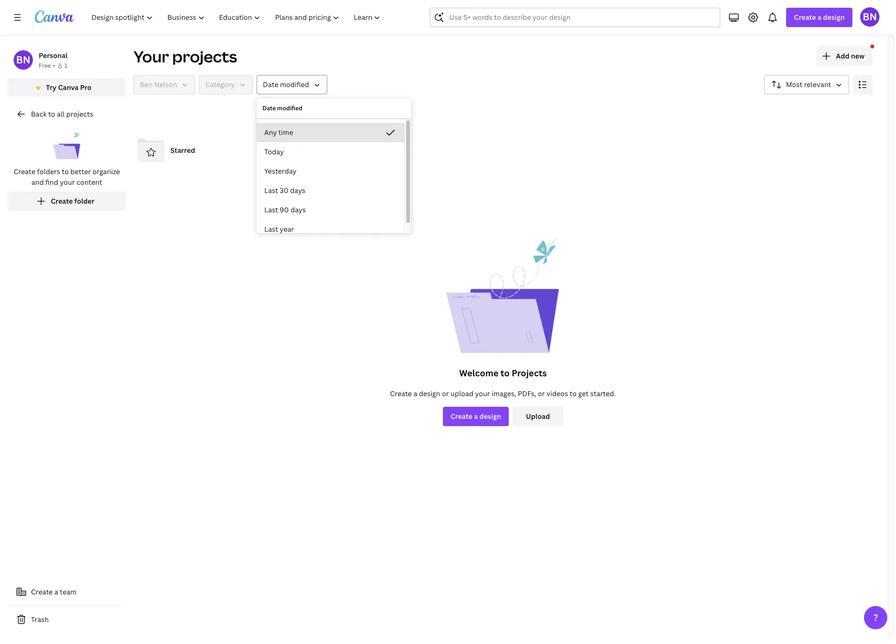 Task type: locate. For each thing, give the bounding box(es) containing it.
create a design
[[794, 13, 845, 22], [451, 412, 501, 421]]

0 vertical spatial your
[[60, 178, 75, 187]]

90
[[280, 205, 289, 214]]

Sort by button
[[764, 75, 849, 94]]

last 90 days option
[[257, 200, 404, 220]]

to
[[48, 109, 55, 119], [62, 167, 69, 176], [501, 367, 510, 379], [570, 389, 577, 398]]

create a team button
[[8, 583, 126, 602]]

pro
[[80, 83, 91, 92]]

design inside create a design dropdown button
[[823, 13, 845, 22]]

design for create a design button
[[480, 412, 501, 421]]

date inside date modified button
[[263, 80, 278, 89]]

create a design up add
[[794, 13, 845, 22]]

today option
[[257, 142, 404, 162]]

1 horizontal spatial your
[[475, 389, 490, 398]]

organize
[[93, 167, 120, 176]]

yesterday option
[[257, 162, 404, 181]]

or
[[442, 389, 449, 398], [538, 389, 545, 398]]

design inside create a design button
[[480, 412, 501, 421]]

folders
[[37, 167, 60, 176]]

or left upload
[[442, 389, 449, 398]]

1 vertical spatial create a design
[[451, 412, 501, 421]]

create folder
[[51, 197, 94, 206]]

0 vertical spatial last
[[264, 186, 278, 195]]

last year button
[[257, 220, 404, 239]]

1 horizontal spatial projects
[[172, 46, 237, 67]]

design
[[823, 13, 845, 22], [419, 389, 440, 398], [480, 412, 501, 421]]

design for create a design dropdown button
[[823, 13, 845, 22]]

create a design button
[[443, 407, 509, 426]]

modified inside date modified button
[[280, 80, 309, 89]]

last
[[264, 186, 278, 195], [264, 205, 278, 214], [264, 225, 278, 234]]

projects up category
[[172, 46, 237, 67]]

0 vertical spatial modified
[[280, 80, 309, 89]]

any time
[[264, 128, 293, 137]]

date modified
[[263, 80, 309, 89], [262, 104, 302, 112]]

create a team
[[31, 588, 76, 597]]

design down create a design or upload your images, pdfs, or videos to get started.
[[480, 412, 501, 421]]

most
[[786, 80, 803, 89]]

1 vertical spatial date modified
[[262, 104, 302, 112]]

all
[[57, 109, 65, 119]]

0 vertical spatial create a design
[[794, 13, 845, 22]]

create a design button
[[786, 8, 852, 27]]

0 vertical spatial date
[[263, 80, 278, 89]]

last for last 90 days
[[264, 205, 278, 214]]

0 vertical spatial design
[[823, 13, 845, 22]]

projects
[[512, 367, 547, 379]]

create a design inside dropdown button
[[794, 13, 845, 22]]

a up add new dropdown button
[[818, 13, 821, 22]]

a inside create a team button
[[54, 588, 58, 597]]

create folders to better organize and find your content
[[14, 167, 120, 187]]

or right pdfs, at the right of the page
[[538, 389, 545, 398]]

to left better
[[62, 167, 69, 176]]

1 vertical spatial your
[[475, 389, 490, 398]]

ben nelson image left free
[[14, 50, 33, 70]]

your right find
[[60, 178, 75, 187]]

last 30 days option
[[257, 181, 404, 200]]

canva
[[58, 83, 79, 92]]

1 horizontal spatial or
[[538, 389, 545, 398]]

date modified inside button
[[263, 80, 309, 89]]

1 vertical spatial last
[[264, 205, 278, 214]]

1 horizontal spatial create a design
[[794, 13, 845, 22]]

days right 30
[[290, 186, 305, 195]]

and
[[31, 178, 44, 187]]

videos
[[547, 389, 568, 398]]

1 last from the top
[[264, 186, 278, 195]]

days right 90
[[291, 205, 306, 214]]

create inside button
[[51, 197, 73, 206]]

last inside "button"
[[264, 186, 278, 195]]

nelson
[[154, 80, 177, 89]]

a down create a design or upload your images, pdfs, or videos to get started.
[[474, 412, 478, 421]]

try
[[46, 83, 56, 92]]

1 vertical spatial days
[[291, 205, 306, 214]]

pdfs,
[[518, 389, 536, 398]]

create a design inside button
[[451, 412, 501, 421]]

projects
[[172, 46, 237, 67], [66, 109, 93, 119]]

free •
[[39, 61, 55, 70]]

list box
[[257, 123, 404, 239]]

design left bn dropdown button
[[823, 13, 845, 22]]

year
[[280, 225, 294, 234]]

1 vertical spatial date
[[262, 104, 276, 112]]

upload button
[[513, 407, 563, 426]]

last left 30
[[264, 186, 278, 195]]

back to all projects link
[[8, 105, 126, 124]]

content
[[76, 178, 102, 187]]

yesterday
[[264, 167, 297, 176]]

any
[[264, 128, 277, 137]]

days
[[290, 186, 305, 195], [291, 205, 306, 214]]

modified
[[280, 80, 309, 89], [277, 104, 302, 112]]

last 30 days
[[264, 186, 305, 195]]

None search field
[[430, 8, 721, 27]]

ben nelson image up new
[[860, 7, 880, 27]]

your
[[60, 178, 75, 187], [475, 389, 490, 398]]

0 vertical spatial date modified
[[263, 80, 309, 89]]

last inside last year button
[[264, 225, 278, 234]]

a left team
[[54, 588, 58, 597]]

last year option
[[257, 220, 404, 239]]

0 horizontal spatial create a design
[[451, 412, 501, 421]]

back to all projects
[[31, 109, 93, 119]]

2 vertical spatial design
[[480, 412, 501, 421]]

1 vertical spatial design
[[419, 389, 440, 398]]

create a design or upload your images, pdfs, or videos to get started.
[[390, 389, 616, 398]]

ben nelson
[[140, 80, 177, 89]]

any time option
[[257, 123, 404, 142]]

projects right the all in the top left of the page
[[66, 109, 93, 119]]

starred
[[170, 146, 195, 155]]

design left upload
[[419, 389, 440, 398]]

0 horizontal spatial ben nelson image
[[14, 50, 33, 70]]

better
[[70, 167, 91, 176]]

2 vertical spatial last
[[264, 225, 278, 234]]

0 vertical spatial projects
[[172, 46, 237, 67]]

date right category 'button' on the top
[[263, 80, 278, 89]]

2 last from the top
[[264, 205, 278, 214]]

Category button
[[199, 75, 253, 94]]

1 vertical spatial projects
[[66, 109, 93, 119]]

0 horizontal spatial or
[[442, 389, 449, 398]]

1 vertical spatial modified
[[277, 104, 302, 112]]

last inside last 90 days button
[[264, 205, 278, 214]]

starred link
[[134, 133, 250, 168]]

a
[[818, 13, 821, 22], [413, 389, 417, 398], [474, 412, 478, 421], [54, 588, 58, 597]]

last 90 days
[[264, 205, 306, 214]]

uploads link
[[258, 133, 375, 168]]

0 vertical spatial days
[[290, 186, 305, 195]]

ben nelson image
[[860, 7, 880, 27], [14, 50, 33, 70]]

Owner button
[[134, 75, 195, 94]]

1 horizontal spatial design
[[480, 412, 501, 421]]

3 last from the top
[[264, 225, 278, 234]]

create a design down upload
[[451, 412, 501, 421]]

days inside "button"
[[290, 186, 305, 195]]

1 vertical spatial ben nelson image
[[14, 50, 33, 70]]

create a design for create a design dropdown button
[[794, 13, 845, 22]]

last left 90
[[264, 205, 278, 214]]

date
[[263, 80, 278, 89], [262, 104, 276, 112]]

to left the all in the top left of the page
[[48, 109, 55, 119]]

days inside button
[[291, 205, 306, 214]]

try canva pro button
[[8, 78, 126, 97]]

1 horizontal spatial ben nelson image
[[860, 7, 880, 27]]

your right upload
[[475, 389, 490, 398]]

date up any
[[262, 104, 276, 112]]

0 horizontal spatial your
[[60, 178, 75, 187]]

0 horizontal spatial design
[[419, 389, 440, 398]]

folder
[[74, 197, 94, 206]]

last left year
[[264, 225, 278, 234]]

create inside create folders to better organize and find your content
[[14, 167, 35, 176]]

back
[[31, 109, 47, 119]]

create
[[794, 13, 816, 22], [14, 167, 35, 176], [51, 197, 73, 206], [390, 389, 412, 398], [451, 412, 472, 421], [31, 588, 53, 597]]

to inside create folders to better organize and find your content
[[62, 167, 69, 176]]

0 vertical spatial ben nelson image
[[860, 7, 880, 27]]

2 horizontal spatial design
[[823, 13, 845, 22]]

ben
[[140, 80, 153, 89]]



Task type: vqa. For each thing, say whether or not it's contained in the screenshot.
bottommost Modern
no



Task type: describe. For each thing, give the bounding box(es) containing it.
a inside create a design dropdown button
[[818, 13, 821, 22]]

your inside create folders to better organize and find your content
[[60, 178, 75, 187]]

get
[[578, 389, 589, 398]]

2 or from the left
[[538, 389, 545, 398]]

create folder button
[[8, 192, 126, 211]]

add new button
[[817, 46, 872, 66]]

0 horizontal spatial projects
[[66, 109, 93, 119]]

trash link
[[8, 610, 126, 630]]

last year
[[264, 225, 294, 234]]

welcome
[[459, 367, 499, 379]]

ben nelson image for ben nelson element
[[14, 50, 33, 70]]

time
[[279, 128, 293, 137]]

your
[[134, 46, 169, 67]]

most relevant
[[786, 80, 831, 89]]

ben nelson image for ben nelson icon
[[860, 7, 880, 27]]

trash
[[31, 615, 49, 624]]

a inside create a design button
[[474, 412, 478, 421]]

new
[[851, 51, 865, 61]]

last for last year
[[264, 225, 278, 234]]

last 90 days button
[[257, 200, 404, 220]]

a left upload
[[413, 389, 417, 398]]

create inside dropdown button
[[794, 13, 816, 22]]

create a design for create a design button
[[451, 412, 501, 421]]

add new
[[836, 51, 865, 61]]

personal
[[39, 51, 67, 60]]

1 or from the left
[[442, 389, 449, 398]]

list box containing any time
[[257, 123, 404, 239]]

try canva pro
[[46, 83, 91, 92]]

welcome to projects
[[459, 367, 547, 379]]

1
[[64, 61, 67, 70]]

uploads
[[295, 146, 322, 155]]

days for last 90 days
[[291, 205, 306, 214]]

ben nelson image
[[860, 7, 880, 27]]

last for last 30 days
[[264, 186, 278, 195]]

to up images,
[[501, 367, 510, 379]]

upload
[[526, 412, 550, 421]]

team
[[60, 588, 76, 597]]

any time button
[[257, 123, 404, 142]]

Date modified button
[[257, 75, 327, 94]]

ben nelson element
[[14, 50, 33, 70]]

add
[[836, 51, 849, 61]]

30
[[280, 186, 288, 195]]

bn button
[[860, 7, 880, 27]]

Search search field
[[449, 8, 701, 27]]

category
[[205, 80, 235, 89]]

upload
[[451, 389, 473, 398]]

relevant
[[804, 80, 831, 89]]

started.
[[590, 389, 616, 398]]

to left "get"
[[570, 389, 577, 398]]

•
[[53, 61, 55, 70]]

today
[[264, 147, 284, 156]]

today button
[[257, 142, 404, 162]]

top level navigation element
[[85, 8, 389, 27]]

find
[[45, 178, 58, 187]]

yesterday button
[[257, 162, 404, 181]]

your projects
[[134, 46, 237, 67]]

images,
[[492, 389, 516, 398]]

last 30 days button
[[257, 181, 404, 200]]

free
[[39, 61, 51, 70]]

days for last 30 days
[[290, 186, 305, 195]]



